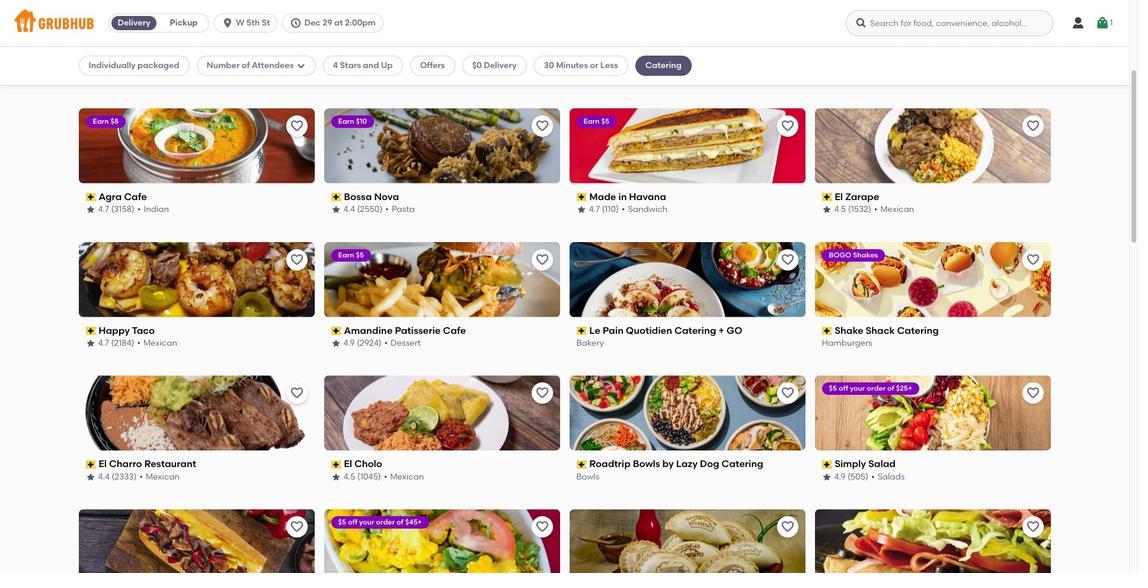 Task type: locate. For each thing, give the bounding box(es) containing it.
0 horizontal spatial el
[[99, 459, 107, 470]]

subscription pass image for shake shack catering
[[822, 327, 832, 335]]

1 vertical spatial 4.9
[[834, 473, 846, 483]]

• down in
[[622, 205, 625, 215]]

4.5 down el cholo
[[344, 473, 355, 483]]

subscription pass image left or
[[577, 59, 587, 68]]

1 vertical spatial off
[[348, 519, 357, 527]]

save this restaurant button
[[286, 115, 307, 137], [531, 115, 553, 137], [777, 115, 798, 137], [1022, 115, 1044, 137], [286, 249, 307, 271], [531, 249, 553, 271], [777, 249, 798, 271], [1022, 249, 1044, 271], [286, 383, 307, 405], [531, 383, 553, 405], [777, 383, 798, 405], [1022, 383, 1044, 405], [286, 517, 307, 538], [531, 517, 553, 538], [777, 517, 798, 538], [1022, 517, 1044, 538]]

1 horizontal spatial off
[[839, 385, 848, 393]]

subscription pass image left le
[[577, 327, 587, 335]]

star icon image down individually
[[86, 71, 95, 81]]

2:00pm
[[345, 18, 376, 28]]

$5 off your order of $25+
[[829, 385, 913, 393]]

your down the hamburgers
[[850, 385, 865, 393]]

order left $45+
[[376, 519, 395, 527]]

0 vertical spatial bowls
[[633, 459, 660, 470]]

off for $5 off your order of $25+
[[839, 385, 848, 393]]

3.5 (4)
[[344, 71, 368, 81]]

subscription pass image for zankou chicken - hollywood
[[86, 59, 96, 68]]

subscription pass image inside el zarape link
[[822, 193, 832, 202]]

0 horizontal spatial earn $5
[[338, 251, 364, 259]]

star icon image left 4.5 (1532)
[[822, 205, 831, 215]]

subscription pass image left the corner
[[331, 59, 342, 68]]

0 vertical spatial cafe
[[124, 191, 147, 203]]

4.5 for zarape
[[834, 205, 846, 215]]

mexican for zarape
[[881, 205, 914, 215]]

restaurant right lemonade
[[642, 57, 694, 69]]

4.7 down agra
[[98, 205, 109, 215]]

star icon image left 4.4 (2550)
[[331, 205, 341, 215]]

0 horizontal spatial bowls
[[577, 473, 599, 483]]

1 horizontal spatial 4.4
[[344, 205, 355, 215]]

4.9 left (2924)
[[344, 339, 355, 349]]

svg image inside 1 button
[[1096, 16, 1110, 30]]

amandine patisserie cafe logo image
[[324, 242, 560, 317]]

el
[[835, 191, 843, 203], [99, 459, 107, 470], [344, 459, 352, 470]]

4.4 down bossa
[[344, 205, 355, 215]]

bowls down roadtrip
[[577, 473, 599, 483]]

el charro restaurant
[[99, 459, 196, 470]]

subscription pass image inside el charro restaurant 'link'
[[86, 461, 96, 469]]

4.5 for cholo
[[344, 473, 355, 483]]

happy taco logo image
[[79, 242, 314, 317]]

svg image
[[1071, 16, 1085, 30], [855, 17, 867, 29]]

packaged
[[138, 60, 179, 71]]

hollywood
[[183, 57, 232, 69]]

mexican for charro
[[146, 473, 180, 483]]

• mexican down "zarape"
[[874, 205, 914, 215]]

of for $5 off your order of $45+
[[397, 519, 404, 527]]

2 american from the left
[[577, 71, 616, 81]]

subscription pass image inside le pain quotidien catering + go "link"
[[577, 327, 587, 335]]

• mexican down el charro restaurant
[[140, 473, 180, 483]]

amandine patisserie cafe
[[344, 325, 466, 336]]

$5 down the hamburgers
[[829, 385, 837, 393]]

0 horizontal spatial your
[[359, 519, 374, 527]]

svg image for 1
[[1096, 16, 1110, 30]]

4.5 (1532)
[[834, 205, 871, 215]]

(2333)
[[112, 473, 137, 483]]

• for zarape
[[874, 205, 878, 215]]

cafe inside amandine patisserie cafe link
[[443, 325, 466, 336]]

earn down or
[[584, 117, 600, 125]]

• down nova
[[386, 205, 389, 215]]

0 horizontal spatial american
[[377, 71, 416, 81]]

subscription pass image left el zarape
[[822, 193, 832, 202]]

1 vertical spatial bowls
[[577, 473, 599, 483]]

0 horizontal spatial of
[[242, 60, 250, 71]]

go
[[727, 325, 742, 336]]

el up 4.4 (2333) on the left of the page
[[99, 459, 107, 470]]

• pasta
[[386, 205, 415, 215]]

american down or
[[577, 71, 616, 81]]

0 vertical spatial bakery
[[379, 57, 411, 69]]

earn $5 down 4.4 (2550)
[[338, 251, 364, 259]]

star icon image left the 4.9 (2924)
[[331, 339, 341, 349]]

shake shack catering
[[835, 325, 939, 336]]

4.4 left "(2333)"
[[98, 473, 110, 483]]

stars
[[340, 60, 361, 71]]

togo's catering logo image
[[79, 510, 314, 574]]

earn left $8
[[93, 117, 109, 125]]

• for bakery
[[371, 71, 374, 81]]

pickup
[[170, 18, 198, 28]]

order for $45+
[[376, 519, 395, 527]]

your down (1045)
[[359, 519, 374, 527]]

1 vertical spatial restaurant
[[144, 459, 196, 470]]

bowls left by
[[633, 459, 660, 470]]

mexican for cholo
[[390, 473, 424, 483]]

quiznos logo image
[[815, 510, 1051, 574]]

0 vertical spatial order
[[867, 385, 886, 393]]

subscription pass image inside corner bakery catering link
[[331, 59, 342, 68]]

(3158)
[[111, 205, 135, 215]]

subscription pass image inside el cholo link
[[331, 461, 342, 469]]

0 vertical spatial 4.4
[[344, 205, 355, 215]]

0 vertical spatial 4.9
[[344, 339, 355, 349]]

attendees
[[252, 60, 294, 71]]

subscription pass image left the happy
[[86, 327, 96, 335]]

order left $25+ on the right bottom of the page
[[867, 385, 886, 393]]

or
[[590, 60, 598, 71]]

4.4 (2550)
[[344, 205, 383, 215]]

st
[[262, 18, 270, 28]]

minutes
[[556, 60, 588, 71]]

$25+
[[896, 385, 913, 393]]

shake
[[835, 325, 864, 336]]

4.7 down made on the right of the page
[[589, 205, 600, 215]]

cafe
[[124, 191, 147, 203], [443, 325, 466, 336]]

• right the (1532)
[[874, 205, 878, 215]]

1 vertical spatial earn $5
[[338, 251, 364, 259]]

1 horizontal spatial american
[[577, 71, 616, 81]]

svg image for dec 29 at 2:00pm
[[290, 17, 302, 29]]

bakery up • american on the left of the page
[[379, 57, 411, 69]]

dessert
[[391, 339, 421, 349]]

subscription pass image left agra
[[86, 193, 96, 202]]

subscription pass image for happy taco
[[86, 327, 96, 335]]

restaurant
[[642, 57, 694, 69], [144, 459, 196, 470]]

1 vertical spatial 4.5
[[344, 473, 355, 483]]

• right the "(4)"
[[371, 71, 374, 81]]

30 minutes or less
[[544, 60, 618, 71]]

1 american from the left
[[377, 71, 416, 81]]

(1045)
[[357, 473, 381, 483]]

• down el charro restaurant
[[140, 473, 143, 483]]

earn $8
[[93, 117, 119, 125]]

subscription pass image inside lemonade restaurant catering link
[[577, 59, 587, 68]]

svg image
[[1096, 16, 1110, 30], [222, 17, 234, 29], [290, 17, 302, 29], [296, 61, 306, 71]]

4.5 left the (1532)
[[834, 205, 846, 215]]

-
[[176, 57, 180, 69]]

0 horizontal spatial 4.5
[[344, 473, 355, 483]]

of for $5 off your order of $25+
[[887, 385, 894, 393]]

star icon image for el charro restaurant
[[86, 473, 95, 483]]

subscription pass image left shake
[[822, 327, 832, 335]]

4.4 (2333)
[[98, 473, 137, 483]]

subscription pass image for amandine patisserie cafe
[[331, 327, 342, 335]]

subscription pass image inside agra cafe link
[[86, 193, 96, 202]]

4.9 (505)
[[834, 473, 868, 483]]

0 horizontal spatial 4.9
[[344, 339, 355, 349]]

subscription pass image
[[86, 59, 96, 68], [331, 59, 342, 68], [577, 59, 587, 68], [86, 193, 96, 202], [331, 193, 342, 202], [577, 193, 587, 202], [822, 193, 832, 202], [331, 327, 342, 335], [822, 327, 832, 335], [577, 461, 587, 469], [822, 461, 832, 469]]

number
[[207, 60, 240, 71]]

(1532)
[[848, 205, 871, 215]]

subscription pass image left simply
[[822, 461, 832, 469]]

subscription pass image inside roadtrip bowls by lazy dog catering link
[[577, 461, 587, 469]]

1 horizontal spatial 4.5
[[834, 205, 846, 215]]

mexican down el charro restaurant
[[146, 473, 180, 483]]

star icon image left 4.4 (2333) on the left of the page
[[86, 473, 95, 483]]

4 stars and up
[[333, 60, 393, 71]]

dec 29 at 2:00pm button
[[282, 14, 388, 33]]

30
[[544, 60, 554, 71]]

cafe up (3158) at top
[[124, 191, 147, 203]]

and
[[363, 60, 379, 71]]

2 vertical spatial of
[[397, 519, 404, 527]]

le pain quotidien catering + go link
[[577, 325, 798, 338]]

svg image inside dec 29 at 2:00pm button
[[290, 17, 302, 29]]

1 button
[[1096, 12, 1113, 34]]

your
[[850, 385, 865, 393], [359, 519, 374, 527]]

individually packaged
[[89, 60, 179, 71]]

earn left $10
[[338, 117, 354, 125]]

off
[[839, 385, 848, 393], [348, 519, 357, 527]]

0 horizontal spatial restaurant
[[144, 459, 196, 470]]

1 vertical spatial 4.4
[[98, 473, 110, 483]]

1 horizontal spatial order
[[867, 385, 886, 393]]

4.9 (2924)
[[344, 339, 382, 349]]

salad
[[868, 459, 896, 470]]

earn down 4.4 (2550)
[[338, 251, 354, 259]]

• mexican right (1045)
[[384, 473, 424, 483]]

• mediterranean
[[139, 71, 205, 81]]

0 horizontal spatial cafe
[[124, 191, 147, 203]]

• right (1045)
[[384, 473, 387, 483]]

4.4 for bossa
[[344, 205, 355, 215]]

• right (3158) at top
[[137, 205, 141, 215]]

4.7 for made in havana
[[589, 205, 600, 215]]

mexican down "taco"
[[143, 339, 177, 349]]

american down corner bakery catering
[[377, 71, 416, 81]]

subscription pass image left amandine
[[331, 327, 342, 335]]

star icon image down 4
[[331, 71, 341, 81]]

off down the hamburgers
[[839, 385, 848, 393]]

0 horizontal spatial 4.4
[[98, 473, 110, 483]]

subscription pass image inside 'shake shack catering' link
[[822, 327, 832, 335]]

shake shack catering logo image
[[815, 242, 1051, 317]]

svg image inside w 5th st 'button'
[[222, 17, 234, 29]]

simply salad logo image
[[815, 376, 1051, 451]]

delivery
[[118, 18, 150, 28], [484, 60, 517, 71]]

• for in
[[622, 205, 625, 215]]

4.9
[[344, 339, 355, 349], [834, 473, 846, 483]]

4.5
[[834, 205, 846, 215], [344, 473, 355, 483]]

american
[[377, 71, 416, 81], [577, 71, 616, 81]]

subscription pass image inside happy taco "link"
[[86, 327, 96, 335]]

el charro restaurant logo image
[[79, 376, 314, 451]]

1 vertical spatial of
[[887, 385, 894, 393]]

• for chicken
[[139, 71, 143, 81]]

subscription pass image left made on the right of the page
[[577, 193, 587, 202]]

agra cafe link
[[86, 191, 307, 204]]

• right (2924)
[[384, 339, 388, 349]]

star icon image left the 4.9 (505)
[[822, 473, 831, 483]]

subscription pass image left el cholo
[[331, 461, 342, 469]]

el up 4.5 (1045) at left
[[344, 459, 352, 470]]

0 vertical spatial earn $5
[[584, 117, 609, 125]]

star icon image left 4.7 (2184)
[[86, 339, 95, 349]]

4.9 down simply
[[834, 473, 846, 483]]

chicken
[[135, 57, 174, 69]]

mexican down el cholo link
[[390, 473, 424, 483]]

1 horizontal spatial of
[[397, 519, 404, 527]]

el up 4.5 (1532)
[[835, 191, 843, 203]]

star icon image
[[86, 71, 95, 81], [331, 71, 341, 81], [86, 205, 95, 215], [331, 205, 341, 215], [577, 205, 586, 215], [822, 205, 831, 215], [86, 339, 95, 349], [331, 339, 341, 349], [86, 473, 95, 483], [331, 473, 341, 483], [822, 473, 831, 483]]

subscription pass image inside "made in havana" link
[[577, 193, 587, 202]]

subscription pass image inside simply salad link
[[822, 461, 832, 469]]

zarape
[[845, 191, 879, 203]]

• down simply salad
[[871, 473, 875, 483]]

subscription pass image left bossa
[[331, 193, 342, 202]]

made in havana link
[[577, 191, 798, 204]]

1 horizontal spatial bakery
[[577, 339, 604, 349]]

0 vertical spatial restaurant
[[642, 57, 694, 69]]

subscription pass image for bossa nova
[[331, 193, 342, 202]]

subscription pass image for agra cafe
[[86, 193, 96, 202]]

mexican down el zarape link on the top right of page
[[881, 205, 914, 215]]

subscription pass image for corner bakery catering
[[331, 59, 342, 68]]

delivery right $0 on the left of the page
[[484, 60, 517, 71]]

1 horizontal spatial cafe
[[443, 325, 466, 336]]

• for patisserie
[[384, 339, 388, 349]]

0 vertical spatial delivery
[[118, 18, 150, 28]]

restaurant right "charro" at the left bottom of the page
[[144, 459, 196, 470]]

roadtrip bowls by lazy dog catering
[[589, 459, 763, 470]]

simply salad link
[[822, 459, 1044, 472]]

of left $45+
[[397, 519, 404, 527]]

made
[[589, 191, 616, 203]]

dec 29 at 2:00pm
[[304, 18, 376, 28]]

• mexican down "taco"
[[137, 339, 177, 349]]

star icon image for bossa nova
[[331, 205, 341, 215]]

4.7 (3158)
[[98, 205, 135, 215]]

roadtrip bowls by lazy dog catering link
[[577, 459, 798, 472]]

of right number
[[242, 60, 250, 71]]

star icon image left 4.5 (1045) at left
[[331, 473, 341, 483]]

zankou chicken - hollywood
[[99, 57, 232, 69]]

0 horizontal spatial order
[[376, 519, 395, 527]]

1 vertical spatial bakery
[[577, 339, 604, 349]]

4.4 for el
[[98, 473, 110, 483]]

el inside 'link'
[[99, 459, 107, 470]]

• sandwich
[[622, 205, 668, 215]]

star icon image left 4.7 (3158)
[[86, 205, 95, 215]]

cafe right patisserie
[[443, 325, 466, 336]]

earn for made in havana
[[584, 117, 600, 125]]

nonna's empanadas logo image
[[569, 510, 805, 574]]

subscription pass image left roadtrip
[[577, 461, 587, 469]]

star icon image for el zarape
[[822, 205, 831, 215]]

earn
[[93, 117, 109, 125], [338, 117, 354, 125], [584, 117, 600, 125], [338, 251, 354, 259]]

subscription pass image left "charro" at the left bottom of the page
[[86, 461, 96, 469]]

1 horizontal spatial earn $5
[[584, 117, 609, 125]]

1 vertical spatial order
[[376, 519, 395, 527]]

1 horizontal spatial 4.9
[[834, 473, 846, 483]]

• down individually packaged
[[139, 71, 143, 81]]

bossa nova link
[[331, 191, 553, 204]]

0 vertical spatial off
[[839, 385, 848, 393]]

le
[[589, 325, 600, 336]]

made in havana
[[589, 191, 666, 203]]

subscription pass image inside bossa nova link
[[331, 193, 342, 202]]

bakery down le
[[577, 339, 604, 349]]

0 horizontal spatial delivery
[[118, 18, 150, 28]]

save this restaurant image
[[535, 119, 549, 133], [780, 119, 795, 133], [290, 253, 304, 267], [1026, 253, 1040, 267], [290, 387, 304, 401], [535, 387, 549, 401], [290, 521, 304, 535]]

pickup button
[[159, 14, 209, 33]]

bossa nova logo image
[[324, 108, 560, 184]]

4.7 down individually
[[98, 71, 109, 81]]

bowls
[[633, 459, 660, 470], [577, 473, 599, 483]]

indian
[[144, 205, 169, 215]]

• mexican for zarape
[[874, 205, 914, 215]]

off down 4.5 (1045) at left
[[348, 519, 357, 527]]

2 horizontal spatial el
[[835, 191, 843, 203]]

4.5 (1045)
[[344, 473, 381, 483]]

save this restaurant image
[[290, 119, 304, 133], [1026, 119, 1040, 133], [535, 253, 549, 267], [780, 253, 795, 267], [780, 387, 795, 401], [1026, 387, 1040, 401], [535, 521, 549, 535], [780, 521, 795, 535], [1026, 521, 1040, 535]]

subscription pass image inside zankou chicken - hollywood link
[[86, 59, 96, 68]]

bossa
[[344, 191, 372, 203]]

subscription pass image inside amandine patisserie cafe link
[[331, 327, 342, 335]]

subscription pass image left zankou
[[86, 59, 96, 68]]

subscription pass image for el charro restaurant
[[86, 461, 96, 469]]

0 vertical spatial your
[[850, 385, 865, 393]]

• mexican
[[874, 205, 914, 215], [137, 339, 177, 349], [140, 473, 180, 483], [384, 473, 424, 483]]

delivery up individually packaged
[[118, 18, 150, 28]]

1 horizontal spatial delivery
[[484, 60, 517, 71]]

earn for amandine patisserie cafe
[[338, 251, 354, 259]]

subscription pass image
[[86, 327, 96, 335], [577, 327, 587, 335], [86, 461, 96, 469], [331, 461, 342, 469]]

earn $5 down or
[[584, 117, 609, 125]]

of left $25+ on the right bottom of the page
[[887, 385, 894, 393]]

0 vertical spatial 4.5
[[834, 205, 846, 215]]

0 vertical spatial of
[[242, 60, 250, 71]]

1 horizontal spatial el
[[344, 459, 352, 470]]

4.7
[[98, 71, 109, 81], [98, 205, 109, 215], [589, 205, 600, 215], [98, 339, 109, 349]]

4.7 down the happy
[[98, 339, 109, 349]]

star icon image left 4.7 (110)
[[577, 205, 586, 215]]

subscription pass image for lemonade restaurant catering
[[577, 59, 587, 68]]

0 horizontal spatial off
[[348, 519, 357, 527]]

1 vertical spatial cafe
[[443, 325, 466, 336]]

• down "taco"
[[137, 339, 140, 349]]

star icon image for corner bakery catering
[[331, 71, 341, 81]]

1 horizontal spatial your
[[850, 385, 865, 393]]

2 horizontal spatial of
[[887, 385, 894, 393]]

1 horizontal spatial restaurant
[[642, 57, 694, 69]]

(110)
[[602, 205, 619, 215]]

1 horizontal spatial bowls
[[633, 459, 660, 470]]

1 vertical spatial your
[[359, 519, 374, 527]]



Task type: describe. For each thing, give the bounding box(es) containing it.
delivery inside button
[[118, 18, 150, 28]]

bossa nova
[[344, 191, 399, 203]]

(505)
[[848, 473, 868, 483]]

1
[[1110, 18, 1113, 28]]

happy
[[99, 325, 130, 336]]

• for taco
[[137, 339, 140, 349]]

el zarape link
[[822, 191, 1044, 204]]

up
[[381, 60, 393, 71]]

(2924)
[[357, 339, 382, 349]]

hamburgers
[[822, 339, 872, 349]]

india's restaurant logo image
[[324, 510, 560, 574]]

salads
[[878, 473, 905, 483]]

zankou chicken - hollywood link
[[86, 57, 307, 70]]

star icon image for simply salad
[[822, 473, 831, 483]]

3.5
[[344, 71, 355, 81]]

your for $5 off your order of $45+
[[359, 519, 374, 527]]

catering inside "link"
[[675, 325, 716, 336]]

shack
[[866, 325, 895, 336]]

1 horizontal spatial svg image
[[1071, 16, 1085, 30]]

nova
[[374, 191, 399, 203]]

corner bakery catering
[[344, 57, 455, 69]]

subscription pass image for simply salad
[[822, 461, 832, 469]]

(2909)
[[111, 71, 136, 81]]

by
[[663, 459, 674, 470]]

1 vertical spatial delivery
[[484, 60, 517, 71]]

• for nova
[[386, 205, 389, 215]]

individually
[[89, 60, 136, 71]]

el cholo
[[344, 459, 382, 470]]

order for $25+
[[867, 385, 886, 393]]

amandine patisserie cafe link
[[331, 325, 553, 338]]

4.7 for zankou chicken - hollywood
[[98, 71, 109, 81]]

subscription pass image for made in havana
[[577, 193, 587, 202]]

patisserie
[[395, 325, 441, 336]]

earn for bossa nova
[[338, 117, 354, 125]]

star icon image for amandine patisserie cafe
[[331, 339, 341, 349]]

el charro restaurant link
[[86, 459, 307, 472]]

corner
[[344, 57, 376, 69]]

bowls inside roadtrip bowls by lazy dog catering link
[[633, 459, 660, 470]]

charro
[[109, 459, 142, 470]]

off for $5 off your order of $45+
[[348, 519, 357, 527]]

agra cafe
[[99, 191, 147, 203]]

• for cholo
[[384, 473, 387, 483]]

• mexican for charro
[[140, 473, 180, 483]]

dec
[[304, 18, 321, 28]]

$0 delivery
[[472, 60, 517, 71]]

lemonade restaurant catering
[[589, 57, 738, 69]]

w
[[236, 18, 244, 28]]

$5 down 4.5 (1045) at left
[[338, 519, 346, 527]]

at
[[334, 18, 343, 28]]

$0
[[472, 60, 482, 71]]

star icon image for made in havana
[[577, 205, 586, 215]]

el cholo logo image
[[324, 376, 560, 451]]

roadtrip bowls by lazy dog catering  logo image
[[569, 376, 805, 451]]

4.7 for happy taco
[[98, 339, 109, 349]]

sandwich
[[628, 205, 668, 215]]

pasta
[[392, 205, 415, 215]]

cholo
[[354, 459, 382, 470]]

• for charro
[[140, 473, 143, 483]]

Search for food, convenience, alcohol... search field
[[846, 10, 1053, 36]]

bogo
[[829, 251, 852, 259]]

4.7 for agra cafe
[[98, 205, 109, 215]]

happy taco
[[99, 325, 155, 336]]

simply salad
[[835, 459, 896, 470]]

• for cafe
[[137, 205, 141, 215]]

w 5th st button
[[214, 14, 282, 33]]

made in havana logo image
[[569, 108, 805, 184]]

$5 down 4.4 (2550)
[[356, 251, 364, 259]]

havana
[[629, 191, 666, 203]]

happy taco link
[[86, 325, 307, 338]]

main navigation navigation
[[0, 0, 1129, 47]]

• dessert
[[384, 339, 421, 349]]

29
[[323, 18, 332, 28]]

subscription pass image for roadtrip bowls by lazy dog catering
[[577, 461, 587, 469]]

0 horizontal spatial bakery
[[379, 57, 411, 69]]

lazy
[[676, 459, 698, 470]]

$5 down less
[[601, 117, 609, 125]]

delivery button
[[109, 14, 159, 33]]

your for $5 off your order of $25+
[[850, 385, 865, 393]]

earn $10
[[338, 117, 367, 125]]

• for salad
[[871, 473, 875, 483]]

el for el zarape
[[835, 191, 843, 203]]

zankou
[[99, 57, 133, 69]]

shake shack catering link
[[822, 325, 1044, 338]]

less
[[600, 60, 618, 71]]

el zarape logo image
[[815, 108, 1051, 184]]

• salads
[[871, 473, 905, 483]]

el for el cholo
[[344, 459, 352, 470]]

lemonade
[[589, 57, 639, 69]]

4.7 (2184)
[[98, 339, 134, 349]]

simply
[[835, 459, 866, 470]]

star icon image for zankou chicken - hollywood
[[86, 71, 95, 81]]

• mexican for taco
[[137, 339, 177, 349]]

0 horizontal spatial svg image
[[855, 17, 867, 29]]

subscription pass image for el zarape
[[822, 193, 832, 202]]

star icon image for el cholo
[[331, 473, 341, 483]]

mediterranean
[[146, 71, 205, 81]]

star icon image for happy taco
[[86, 339, 95, 349]]

el for el charro restaurant
[[99, 459, 107, 470]]

4
[[333, 60, 338, 71]]

le pain quotidien catering + go
[[589, 325, 742, 336]]

cafe inside agra cafe link
[[124, 191, 147, 203]]

earn $5 for made in havana
[[584, 117, 609, 125]]

lemonade restaurant catering link
[[577, 57, 798, 70]]

shakes
[[853, 251, 878, 259]]

• american
[[371, 71, 416, 81]]

taco
[[132, 325, 155, 336]]

el zarape
[[835, 191, 879, 203]]

• mexican for cholo
[[384, 473, 424, 483]]

4.9 for simply
[[834, 473, 846, 483]]

earn $5 for amandine patisserie cafe
[[338, 251, 364, 259]]

w 5th st
[[236, 18, 270, 28]]

offers
[[420, 60, 445, 71]]

in
[[618, 191, 627, 203]]

4.9 for amandine
[[344, 339, 355, 349]]

$8
[[110, 117, 119, 125]]

restaurant inside 'link'
[[144, 459, 196, 470]]

earn for agra cafe
[[93, 117, 109, 125]]

5th
[[246, 18, 260, 28]]

agra cafe logo image
[[79, 108, 314, 184]]

+
[[719, 325, 724, 336]]

mexican for taco
[[143, 339, 177, 349]]

svg image for w 5th st
[[222, 17, 234, 29]]

$45+
[[405, 519, 422, 527]]

star icon image for agra cafe
[[86, 205, 95, 215]]

subscription pass image for el cholo
[[331, 461, 342, 469]]

subscription pass image for le pain quotidien catering + go
[[577, 327, 587, 335]]

le pain quotidien catering + go logo image
[[569, 242, 805, 317]]



Task type: vqa. For each thing, say whether or not it's contained in the screenshot.


